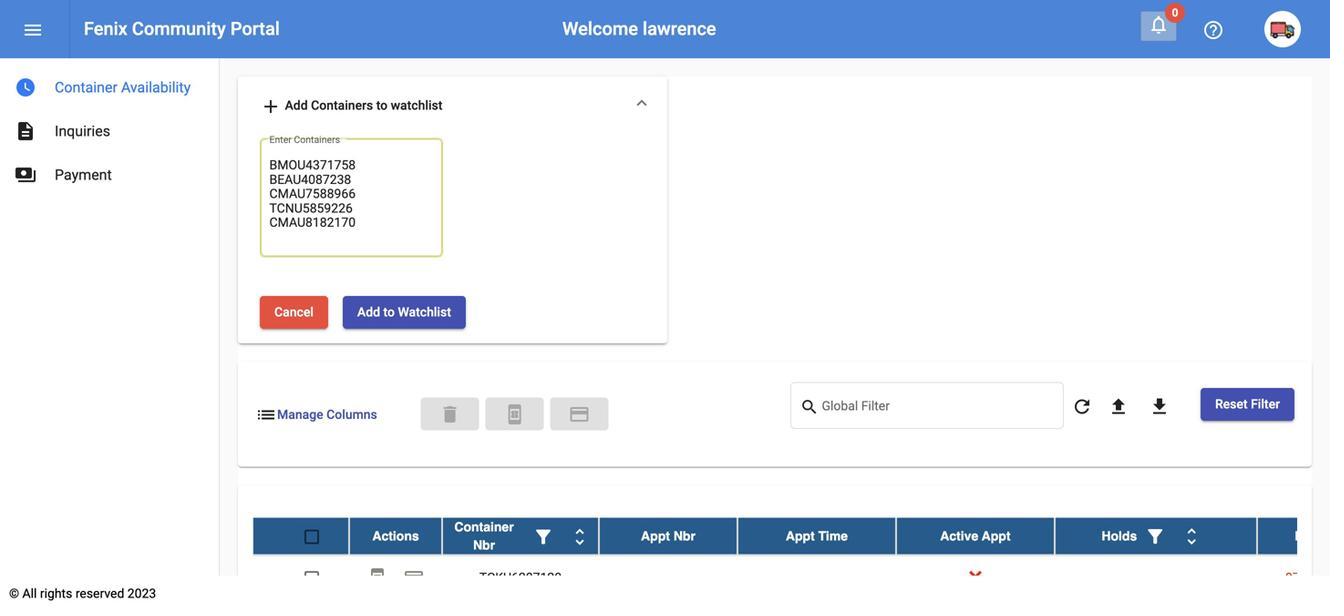 Task type: vqa. For each thing, say whether or not it's contained in the screenshot.
second HOLD
no



Task type: locate. For each thing, give the bounding box(es) containing it.
unfold_more right holds filter_alt
[[1181, 526, 1203, 548]]

appt
[[641, 529, 670, 544], [786, 529, 815, 544], [982, 529, 1011, 544]]

filter
[[1251, 397, 1281, 412]]

container nbr
[[455, 520, 514, 553]]

07-nov-2
[[1286, 571, 1331, 586]]

add right add
[[285, 98, 308, 113]]

unfold_more for holds
[[1181, 526, 1203, 548]]

0 horizontal spatial book_online button
[[359, 560, 396, 597]]

appt time column header
[[738, 518, 896, 555]]

no color image inside menu button
[[22, 19, 44, 41]]

1 row from the top
[[253, 518, 1331, 556]]

welcome
[[563, 18, 638, 40]]

no color image inside filter_alt popup button
[[1145, 526, 1167, 548]]

1 horizontal spatial container
[[455, 520, 514, 535]]

watchlist
[[391, 98, 443, 113]]

0 vertical spatial payment
[[569, 404, 591, 426]]

navigation
[[0, 58, 219, 197]]

1 vertical spatial to
[[384, 305, 395, 320]]

0 vertical spatial container
[[55, 79, 118, 96]]

no color image inside help_outline popup button
[[1203, 19, 1225, 41]]

1 horizontal spatial unfold_more
[[1181, 526, 1203, 548]]

2 unfold_more from the left
[[1181, 526, 1203, 548]]

notifications_none
[[1148, 14, 1170, 36]]

nbr for appt nbr
[[674, 529, 696, 544]]

book_online down actions column header
[[367, 568, 389, 590]]

no color image inside navigation
[[15, 77, 36, 99]]

0 horizontal spatial unfold_more
[[569, 526, 591, 548]]

payment for the leftmost the payment button
[[403, 568, 425, 590]]

no color image containing refresh
[[1072, 396, 1094, 418]]

no color image containing add
[[260, 96, 282, 117]]

unfold_more button
[[562, 518, 598, 555], [1174, 518, 1211, 555]]

help_outline
[[1203, 19, 1225, 41]]

holds
[[1102, 529, 1138, 544]]

1 appt from the left
[[641, 529, 670, 544]]

0 horizontal spatial appt
[[641, 529, 670, 544]]

port
[[1295, 529, 1321, 544]]

book_online
[[504, 404, 526, 426], [367, 568, 389, 590]]

no color image containing unfold_more
[[1181, 526, 1203, 548]]

to left the watchlist
[[384, 305, 395, 320]]

book_online inside row
[[367, 568, 389, 590]]

1 vertical spatial payment button
[[396, 560, 432, 597]]

container up tcku6287120
[[455, 520, 514, 535]]

nbr inside column header
[[674, 529, 696, 544]]

to left watchlist at the top left of page
[[376, 98, 388, 113]]

reset filter
[[1216, 397, 1281, 412]]

1 horizontal spatial nbr
[[674, 529, 696, 544]]

reset
[[1216, 397, 1248, 412]]

all
[[22, 587, 37, 602]]

cancel
[[275, 305, 314, 320]]

l
[[1324, 529, 1331, 544]]

1 vertical spatial add
[[357, 305, 380, 320]]

inquiries
[[55, 123, 110, 140]]

0 horizontal spatial filter_alt
[[533, 526, 555, 548]]

active appt column header
[[896, 518, 1055, 555]]

1 vertical spatial book_online button
[[359, 560, 396, 597]]

unfold_more left appt nbr
[[569, 526, 591, 548]]

payment inside row
[[403, 568, 425, 590]]

1 horizontal spatial payment
[[569, 404, 591, 426]]

1 filter_alt button from the left
[[525, 518, 562, 555]]

lawrence
[[643, 18, 717, 40]]

1 horizontal spatial filter_alt
[[1145, 526, 1167, 548]]

Global Watchlist Filter field
[[822, 403, 1055, 417]]

1 cell from the left
[[599, 556, 738, 601]]

2 filter_alt from the left
[[1145, 526, 1167, 548]]

0 vertical spatial add
[[285, 98, 308, 113]]

1 filter_alt from the left
[[533, 526, 555, 548]]

1 horizontal spatial payment button
[[550, 398, 609, 431]]

filter_alt right holds
[[1145, 526, 1167, 548]]

column header
[[442, 518, 599, 555], [1055, 518, 1258, 555]]

0 vertical spatial book_online
[[504, 404, 526, 426]]

cell down holds filter_alt
[[1055, 556, 1258, 601]]

no color image
[[1148, 14, 1170, 36], [1203, 19, 1225, 41], [15, 77, 36, 99], [1072, 396, 1094, 418], [569, 404, 591, 426], [1145, 526, 1167, 548], [1181, 526, 1203, 548], [367, 568, 389, 590], [403, 568, 425, 590]]

menu
[[22, 19, 44, 41]]

container up inquiries
[[55, 79, 118, 96]]

filter_alt up tcku6287120
[[533, 526, 555, 548]]

container availability
[[55, 79, 191, 96]]

2023
[[128, 587, 156, 602]]

no color image containing filter_alt
[[1145, 526, 1167, 548]]

book_online right delete icon
[[504, 404, 526, 426]]

2 unfold_more button from the left
[[1174, 518, 1211, 555]]

1 horizontal spatial column header
[[1055, 518, 1258, 555]]

reset filter button
[[1201, 388, 1295, 421]]

appt for appt nbr
[[641, 529, 670, 544]]

2 filter_alt button from the left
[[1138, 518, 1174, 555]]

no color image containing book_online
[[504, 404, 526, 426]]

navigation containing watch_later
[[0, 58, 219, 197]]

1 unfold_more button from the left
[[562, 518, 598, 555]]

unfold_more button right holds filter_alt
[[1174, 518, 1211, 555]]

2 appt from the left
[[786, 529, 815, 544]]

row
[[253, 518, 1331, 556], [253, 556, 1331, 602]]

actions
[[372, 529, 419, 544]]

watchlist
[[398, 305, 451, 320]]

no color image inside file_download button
[[1149, 396, 1171, 418]]

1 horizontal spatial unfold_more button
[[1174, 518, 1211, 555]]

2 row from the top
[[253, 556, 1331, 602]]

2 cell from the left
[[738, 556, 896, 601]]

no color image containing file_upload
[[1108, 396, 1130, 418]]

notifications_none button
[[1141, 11, 1177, 41]]

unfold_more for container nbr
[[569, 526, 591, 548]]

appt inside column header
[[641, 529, 670, 544]]

no color image for refresh "button"
[[1072, 396, 1094, 418]]

holds filter_alt
[[1102, 526, 1167, 548]]

no color image containing help_outline
[[1203, 19, 1225, 41]]

book_online button down actions column header
[[359, 560, 396, 597]]

container
[[55, 79, 118, 96], [455, 520, 514, 535]]

portal
[[231, 18, 280, 40]]

list manage columns
[[255, 404, 377, 426]]

no color image containing filter_alt
[[533, 526, 555, 548]]

nbr
[[674, 529, 696, 544], [473, 538, 495, 553]]

1 horizontal spatial add
[[357, 305, 380, 320]]

add to watchlist
[[357, 305, 451, 320]]

availability
[[121, 79, 191, 96]]

no color image
[[22, 19, 44, 41], [260, 96, 282, 117], [15, 120, 36, 142], [15, 164, 36, 186], [1108, 396, 1130, 418], [1149, 396, 1171, 418], [800, 397, 822, 419], [255, 404, 277, 426], [504, 404, 526, 426], [533, 526, 555, 548], [569, 526, 591, 548]]

book_online button right 'delete' button
[[486, 398, 544, 431]]

no color image inside unfold_more button
[[1181, 526, 1203, 548]]

no color image containing file_download
[[1149, 396, 1171, 418]]

1 unfold_more from the left
[[569, 526, 591, 548]]

add
[[285, 98, 308, 113], [357, 305, 380, 320]]

no color image inside refresh "button"
[[1072, 396, 1094, 418]]

file_upload button
[[1101, 388, 1137, 425]]

unfold_more button for container nbr
[[562, 518, 598, 555]]

© all rights reserved 2023
[[9, 587, 156, 602]]

add
[[260, 96, 282, 117]]

unfold_more
[[569, 526, 591, 548], [1181, 526, 1203, 548]]

no color image containing notifications_none
[[1148, 14, 1170, 36]]

book_online for no color image containing book_online
[[504, 404, 526, 426]]

appt time
[[786, 529, 848, 544]]

active appt
[[941, 529, 1011, 544]]

filter_alt
[[533, 526, 555, 548], [1145, 526, 1167, 548]]

payment
[[569, 404, 591, 426], [403, 568, 425, 590]]

no color image containing unfold_more
[[569, 526, 591, 548]]

0 vertical spatial book_online button
[[486, 398, 544, 431]]

to
[[376, 98, 388, 113], [384, 305, 395, 320]]

grid
[[253, 518, 1331, 613]]

no color image inside book_online button
[[367, 568, 389, 590]]

cell down appt time
[[738, 556, 896, 601]]

nbr inside the "container nbr"
[[473, 538, 495, 553]]

menu button
[[15, 11, 51, 47]]

1 horizontal spatial appt
[[786, 529, 815, 544]]

1 vertical spatial book_online
[[367, 568, 389, 590]]

no color image for help_outline popup button
[[1203, 19, 1225, 41]]

1 horizontal spatial book_online
[[504, 404, 526, 426]]

0 vertical spatial to
[[376, 98, 388, 113]]

cell
[[599, 556, 738, 601], [738, 556, 896, 601], [1055, 556, 1258, 601]]

2 horizontal spatial appt
[[982, 529, 1011, 544]]

payment button
[[550, 398, 609, 431], [396, 560, 432, 597]]

0 horizontal spatial column header
[[442, 518, 599, 555]]

book_online button
[[486, 398, 544, 431], [359, 560, 396, 597]]

1 horizontal spatial filter_alt button
[[1138, 518, 1174, 555]]

cancel button
[[260, 296, 328, 329]]

no color image containing list
[[255, 404, 277, 426]]

0 horizontal spatial book_online
[[367, 568, 389, 590]]

None text field
[[270, 156, 434, 247]]

0 horizontal spatial payment
[[403, 568, 425, 590]]

filter_alt button for container nbr
[[525, 518, 562, 555]]

no color image containing book_online
[[367, 568, 389, 590]]

0 horizontal spatial nbr
[[473, 538, 495, 553]]

port l column header
[[1258, 518, 1331, 555]]

1 vertical spatial payment
[[403, 568, 425, 590]]

filter_alt button
[[525, 518, 562, 555], [1138, 518, 1174, 555]]

no color image containing menu
[[22, 19, 44, 41]]

add add containers to watchlist
[[260, 96, 443, 117]]

no color image inside notifications_none popup button
[[1148, 14, 1170, 36]]

0 horizontal spatial container
[[55, 79, 118, 96]]

0 horizontal spatial unfold_more button
[[562, 518, 598, 555]]

❌
[[969, 571, 982, 586]]

0 horizontal spatial add
[[285, 98, 308, 113]]

add left the watchlist
[[357, 305, 380, 320]]

1 vertical spatial container
[[455, 520, 514, 535]]

0 horizontal spatial filter_alt button
[[525, 518, 562, 555]]

payment
[[55, 166, 112, 184]]

unfold_more button up tcku6287120
[[562, 518, 598, 555]]

fenix community portal
[[84, 18, 280, 40]]

no color image containing watch_later
[[15, 77, 36, 99]]

cell down the appt nbr column header
[[599, 556, 738, 601]]

no color image containing search
[[800, 397, 822, 419]]

book_online button inside row
[[359, 560, 396, 597]]

©
[[9, 587, 19, 602]]



Task type: describe. For each thing, give the bounding box(es) containing it.
add to watchlist button
[[343, 296, 466, 329]]

search
[[800, 398, 819, 417]]

delete
[[439, 404, 461, 426]]

2 column header from the left
[[1055, 518, 1258, 555]]

no color image inside filter_alt popup button
[[533, 526, 555, 548]]

actions column header
[[349, 518, 442, 555]]

2
[[1330, 571, 1331, 586]]

nbr for container nbr
[[473, 538, 495, 553]]

container for nbr
[[455, 520, 514, 535]]

unfold_more button for holds
[[1174, 518, 1211, 555]]

delete button
[[421, 398, 479, 431]]

containers
[[311, 98, 373, 113]]

no color image for unfold_more button for holds
[[1181, 526, 1203, 548]]

no color image for top the payment button
[[569, 404, 591, 426]]

help_outline button
[[1196, 11, 1232, 47]]

list
[[255, 404, 277, 426]]

1 horizontal spatial book_online button
[[486, 398, 544, 431]]

no color image for the leftmost the payment button
[[403, 568, 425, 590]]

description
[[15, 120, 36, 142]]

file_download button
[[1142, 388, 1178, 425]]

grid containing filter_alt
[[253, 518, 1331, 613]]

columns
[[327, 408, 377, 423]]

file_download
[[1149, 396, 1171, 418]]

book_online for no color icon containing book_online
[[367, 568, 389, 590]]

refresh
[[1072, 396, 1094, 418]]

welcome lawrence
[[563, 18, 717, 40]]

container for availability
[[55, 79, 118, 96]]

3 appt from the left
[[982, 529, 1011, 544]]

07-
[[1286, 571, 1304, 586]]

row containing filter_alt
[[253, 518, 1331, 556]]

add inside add add containers to watchlist
[[285, 98, 308, 113]]

filter_alt inside popup button
[[533, 526, 555, 548]]

0 horizontal spatial payment button
[[396, 560, 432, 597]]

rights
[[40, 587, 72, 602]]

payment for top the payment button
[[569, 404, 591, 426]]

active
[[941, 529, 979, 544]]

file_upload
[[1108, 396, 1130, 418]]

no color image for filter_alt popup button related to holds
[[1145, 526, 1167, 548]]

1 column header from the left
[[442, 518, 599, 555]]

to inside add to watchlist button
[[384, 305, 395, 320]]

delete image
[[439, 404, 461, 426]]

tcku6287120
[[480, 571, 562, 586]]

add inside button
[[357, 305, 380, 320]]

payments
[[15, 164, 36, 186]]

appt for appt time
[[786, 529, 815, 544]]

community
[[132, 18, 226, 40]]

no color image containing payments
[[15, 164, 36, 186]]

0 vertical spatial payment button
[[550, 398, 609, 431]]

filter_alt button for holds
[[1138, 518, 1174, 555]]

port l
[[1295, 529, 1331, 544]]

reserved
[[76, 587, 124, 602]]

watch_later
[[15, 77, 36, 99]]

appt nbr
[[641, 529, 696, 544]]

nov-
[[1304, 571, 1330, 586]]

3 cell from the left
[[1055, 556, 1258, 601]]

row containing book_online
[[253, 556, 1331, 602]]

fenix
[[84, 18, 127, 40]]

time
[[819, 529, 848, 544]]

refresh button
[[1064, 388, 1101, 425]]

no color image containing description
[[15, 120, 36, 142]]

no color image for notifications_none popup button
[[1148, 14, 1170, 36]]

no color image for book_online button in row
[[367, 568, 389, 590]]

to inside add add containers to watchlist
[[376, 98, 388, 113]]

appt nbr column header
[[599, 518, 738, 555]]

no color image inside file_upload button
[[1108, 396, 1130, 418]]

manage
[[277, 408, 323, 423]]



